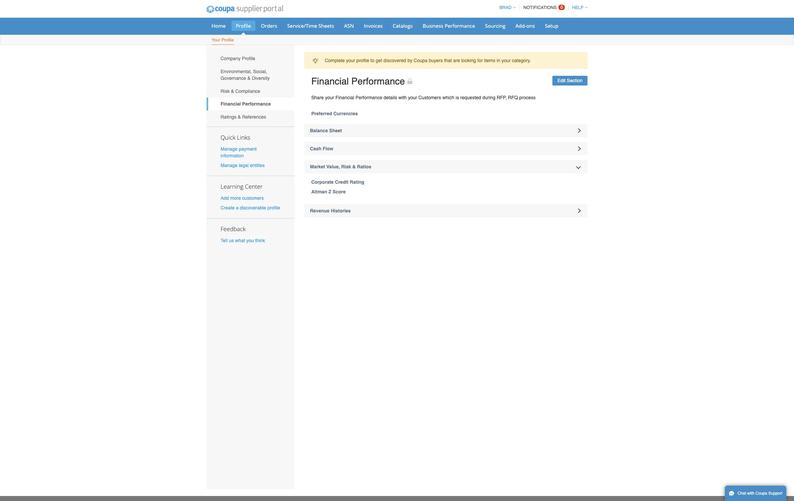 Task type: vqa. For each thing, say whether or not it's contained in the screenshot.
11th SMS from the bottom of the page
no



Task type: locate. For each thing, give the bounding box(es) containing it.
cash
[[310, 146, 322, 151]]

profile up environmental, social, governance & diversity link
[[242, 56, 255, 61]]

sheets
[[319, 22, 334, 29]]

what
[[235, 238, 245, 243]]

1 vertical spatial with
[[747, 491, 755, 496]]

risk right the value,
[[341, 164, 351, 169]]

value,
[[326, 164, 340, 169]]

financial performance down "to"
[[311, 76, 405, 87]]

revenue histories
[[310, 208, 351, 213]]

manage down information
[[221, 163, 238, 168]]

a
[[236, 205, 239, 211]]

feedback
[[221, 225, 246, 233]]

items
[[484, 58, 496, 63]]

0 horizontal spatial coupa
[[414, 58, 428, 63]]

which
[[443, 95, 454, 100]]

financial performance
[[311, 76, 405, 87], [221, 101, 271, 107]]

currencies
[[334, 111, 358, 116]]

profile left "to"
[[357, 58, 369, 63]]

0 vertical spatial with
[[399, 95, 407, 100]]

business performance
[[423, 22, 475, 29]]

1 vertical spatial financial performance
[[221, 101, 271, 107]]

manage for manage legal entities
[[221, 163, 238, 168]]

section
[[567, 78, 583, 83]]

1 horizontal spatial profile
[[357, 58, 369, 63]]

coupa supplier portal image
[[202, 1, 288, 18]]

payment
[[239, 146, 257, 152]]

1 vertical spatial coupa
[[756, 491, 768, 496]]

revenue
[[310, 208, 330, 213]]

compliance
[[235, 88, 260, 94]]

profile inside alert
[[357, 58, 369, 63]]

manage inside the manage payment information
[[221, 146, 238, 152]]

2 vertical spatial financial
[[221, 101, 241, 107]]

financial up share
[[311, 76, 349, 87]]

balance sheet
[[310, 128, 342, 133]]

performance left details
[[356, 95, 382, 100]]

your
[[346, 58, 355, 63], [502, 58, 511, 63], [325, 95, 334, 100], [408, 95, 417, 100]]

catalogs link
[[389, 21, 417, 31]]

financial performance inside 'financial performance' link
[[221, 101, 271, 107]]

orders
[[261, 22, 277, 29]]

cash flow heading
[[304, 142, 588, 155]]

1 vertical spatial risk
[[341, 164, 351, 169]]

1 horizontal spatial with
[[747, 491, 755, 496]]

create
[[221, 205, 235, 211]]

0 vertical spatial manage
[[221, 146, 238, 152]]

governance
[[221, 76, 246, 81]]

& inside 'dropdown button'
[[352, 164, 356, 169]]

& down governance
[[231, 88, 234, 94]]

profile link
[[232, 21, 255, 31]]

2 manage from the top
[[221, 163, 238, 168]]

coupa inside alert
[[414, 58, 428, 63]]

risk inside 'dropdown button'
[[341, 164, 351, 169]]

risk
[[221, 88, 230, 94], [341, 164, 351, 169]]

get
[[376, 58, 382, 63]]

performance inside "link"
[[445, 22, 475, 29]]

& left ratios
[[352, 164, 356, 169]]

with right the "chat"
[[747, 491, 755, 496]]

more
[[230, 196, 241, 201]]

performance right business
[[445, 22, 475, 29]]

coupa inside button
[[756, 491, 768, 496]]

manage
[[221, 146, 238, 152], [221, 163, 238, 168]]

2 vertical spatial profile
[[242, 56, 255, 61]]

1 horizontal spatial risk
[[341, 164, 351, 169]]

flow
[[323, 146, 333, 151]]

with right details
[[399, 95, 407, 100]]

1 manage from the top
[[221, 146, 238, 152]]

financial up ratings
[[221, 101, 241, 107]]

ratings & references link
[[207, 111, 294, 123]]

0 vertical spatial coupa
[[414, 58, 428, 63]]

environmental,
[[221, 69, 252, 74]]

to
[[371, 58, 375, 63]]

navigation containing notifications 0
[[497, 1, 588, 14]]

invoices link
[[360, 21, 387, 31]]

looking
[[461, 58, 476, 63]]

manage up information
[[221, 146, 238, 152]]

during
[[483, 95, 496, 100]]

& left diversity
[[247, 76, 251, 81]]

financial
[[311, 76, 349, 87], [336, 95, 354, 100], [221, 101, 241, 107]]

0 horizontal spatial profile
[[267, 205, 280, 211]]

your profile link
[[211, 36, 234, 45]]

performance up references
[[242, 101, 271, 107]]

market value, risk & ratios heading
[[304, 160, 588, 174]]

performance
[[445, 22, 475, 29], [351, 76, 405, 87], [356, 95, 382, 100], [242, 101, 271, 107]]

chat
[[738, 491, 746, 496]]

your right complete at the left top of page
[[346, 58, 355, 63]]

&
[[247, 76, 251, 81], [231, 88, 234, 94], [238, 114, 241, 120], [352, 164, 356, 169]]

setup link
[[541, 21, 563, 31]]

profile down coupa supplier portal image
[[236, 22, 251, 29]]

financial up currencies at the top left of page
[[336, 95, 354, 100]]

navigation
[[497, 1, 588, 14]]

your left customers
[[408, 95, 417, 100]]

quick
[[221, 133, 236, 141]]

chat with coupa support
[[738, 491, 783, 496]]

coupa right by
[[414, 58, 428, 63]]

financial performance down compliance
[[221, 101, 271, 107]]

coupa left support
[[756, 491, 768, 496]]

1 vertical spatial manage
[[221, 163, 238, 168]]

0 horizontal spatial financial performance
[[221, 101, 271, 107]]

requested
[[460, 95, 481, 100]]

0 vertical spatial profile
[[357, 58, 369, 63]]

0 horizontal spatial with
[[399, 95, 407, 100]]

0 vertical spatial financial performance
[[311, 76, 405, 87]]

create a discoverable profile link
[[221, 205, 280, 211]]

complete your profile to get discovered by coupa buyers that are looking for items in your category.
[[325, 58, 531, 63]]

performance up details
[[351, 76, 405, 87]]

notifications
[[524, 5, 557, 10]]

chat with coupa support button
[[725, 486, 787, 501]]

company profile link
[[207, 52, 294, 65]]

& inside environmental, social, governance & diversity
[[247, 76, 251, 81]]

0 horizontal spatial risk
[[221, 88, 230, 94]]

altman z score
[[311, 189, 346, 195]]

service/time
[[287, 22, 317, 29]]

balance sheet button
[[304, 124, 588, 137]]

cash flow
[[310, 146, 333, 151]]

profile inside "link"
[[222, 37, 234, 42]]

edit section link
[[553, 76, 588, 86]]

corporate credit rating
[[311, 180, 364, 185]]

invoices
[[364, 22, 383, 29]]

risk down governance
[[221, 88, 230, 94]]

1 vertical spatial profile
[[267, 205, 280, 211]]

for
[[478, 58, 483, 63]]

your
[[212, 37, 220, 42]]

1 vertical spatial profile
[[222, 37, 234, 42]]

1 horizontal spatial coupa
[[756, 491, 768, 496]]

profile right discoverable
[[267, 205, 280, 211]]

edit section
[[558, 78, 583, 83]]

profile right your at the top of page
[[222, 37, 234, 42]]

catalogs
[[393, 22, 413, 29]]



Task type: describe. For each thing, give the bounding box(es) containing it.
altman
[[311, 189, 327, 195]]

create a discoverable profile
[[221, 205, 280, 211]]

help
[[572, 5, 584, 10]]

risk & compliance
[[221, 88, 260, 94]]

business performance link
[[419, 21, 480, 31]]

& right ratings
[[238, 114, 241, 120]]

manage for manage payment information
[[221, 146, 238, 152]]

center
[[245, 183, 263, 191]]

score
[[333, 189, 346, 195]]

company profile
[[221, 56, 255, 61]]

1 horizontal spatial financial performance
[[311, 76, 405, 87]]

think
[[255, 238, 265, 243]]

risk & compliance link
[[207, 85, 294, 98]]

add-ons
[[516, 22, 535, 29]]

tell us what you think button
[[221, 237, 265, 244]]

home
[[212, 22, 226, 29]]

process
[[519, 95, 536, 100]]

discovered
[[384, 58, 406, 63]]

discoverable
[[240, 205, 266, 211]]

share your financial performance details with your customers which is requested during rfp, rfq process
[[311, 95, 536, 100]]

sourcing
[[485, 22, 506, 29]]

1 vertical spatial financial
[[336, 95, 354, 100]]

cash flow button
[[304, 142, 588, 155]]

customers
[[419, 95, 441, 100]]

market
[[310, 164, 325, 169]]

service/time sheets
[[287, 22, 334, 29]]

your right share
[[325, 95, 334, 100]]

balance sheet heading
[[304, 124, 588, 137]]

your profile
[[212, 37, 234, 42]]

home link
[[207, 21, 230, 31]]

links
[[237, 133, 250, 141]]

add-ons link
[[511, 21, 539, 31]]

z
[[329, 189, 331, 195]]

preferred currencies
[[311, 111, 358, 116]]

business
[[423, 22, 444, 29]]

ons
[[527, 22, 535, 29]]

revenue histories heading
[[304, 204, 588, 217]]

0 vertical spatial profile
[[236, 22, 251, 29]]

0 vertical spatial financial
[[311, 76, 349, 87]]

ratings
[[221, 114, 237, 120]]

environmental, social, governance & diversity
[[221, 69, 270, 81]]

service/time sheets link
[[283, 21, 339, 31]]

manage legal entities link
[[221, 163, 265, 168]]

information
[[221, 153, 244, 158]]

entities
[[250, 163, 265, 168]]

manage payment information link
[[221, 146, 257, 158]]

add more customers link
[[221, 196, 264, 201]]

revenue histories button
[[304, 204, 588, 217]]

with inside button
[[747, 491, 755, 496]]

your right in at the top
[[502, 58, 511, 63]]

ratios
[[357, 164, 371, 169]]

in
[[497, 58, 500, 63]]

0 vertical spatial risk
[[221, 88, 230, 94]]

orders link
[[257, 21, 282, 31]]

rfq
[[508, 95, 518, 100]]

environmental, social, governance & diversity link
[[207, 65, 294, 85]]

references
[[242, 114, 266, 120]]

financial performance link
[[207, 98, 294, 111]]

learning center
[[221, 183, 263, 191]]

setup
[[545, 22, 559, 29]]

corporate
[[311, 180, 334, 185]]

add
[[221, 196, 229, 201]]

brad link
[[497, 5, 516, 10]]

details
[[384, 95, 397, 100]]

add-
[[516, 22, 527, 29]]

asn
[[344, 22, 354, 29]]

you
[[246, 238, 254, 243]]

profile for company profile
[[242, 56, 255, 61]]

rfp,
[[497, 95, 507, 100]]

are
[[453, 58, 460, 63]]

credit
[[335, 180, 349, 185]]

histories
[[331, 208, 351, 213]]

by
[[408, 58, 413, 63]]

share
[[311, 95, 324, 100]]

balance
[[310, 128, 328, 133]]

profile for your profile
[[222, 37, 234, 42]]

add more customers
[[221, 196, 264, 201]]

market value, risk & ratios
[[310, 164, 371, 169]]

0
[[561, 5, 563, 10]]

social,
[[253, 69, 267, 74]]

asn link
[[340, 21, 358, 31]]

market value, risk & ratios button
[[304, 160, 588, 174]]

customers
[[242, 196, 264, 201]]

notifications 0
[[524, 5, 563, 10]]

diversity
[[252, 76, 270, 81]]

complete
[[325, 58, 345, 63]]

that
[[444, 58, 452, 63]]

category.
[[512, 58, 531, 63]]

company
[[221, 56, 241, 61]]

sheet
[[329, 128, 342, 133]]

complete your profile to get discovered by coupa buyers that are looking for items in your category. alert
[[304, 52, 588, 69]]

preferred
[[311, 111, 332, 116]]



